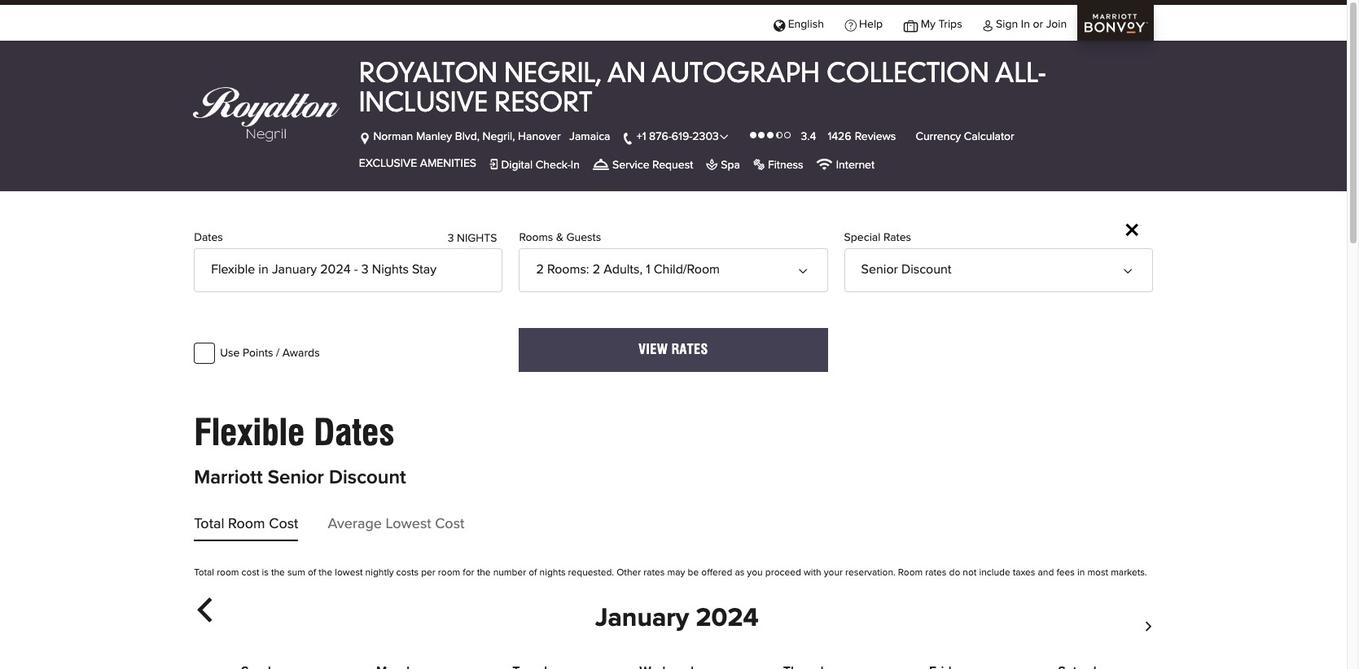 Task type: vqa. For each thing, say whether or not it's contained in the screenshot.
Manila Hotels link in the left of the page
no



Task type: locate. For each thing, give the bounding box(es) containing it.
2024 inside total room cost tab panel
[[696, 606, 759, 632]]

view rates button
[[519, 329, 828, 372]]

1 vertical spatial flexible
[[194, 412, 305, 454]]

1 horizontal spatial 2024
[[696, 606, 759, 632]]

help
[[859, 19, 883, 30]]

1 cost from the left
[[269, 517, 298, 532]]

rates for special rates
[[884, 232, 911, 243]]

1 vertical spatial in
[[571, 160, 580, 171]]

2024 left -
[[320, 263, 351, 276]]

january inside total room cost tab panel
[[595, 606, 689, 632]]

cost
[[242, 569, 259, 579]]

the right is
[[271, 569, 285, 579]]

3 right -
[[361, 263, 369, 276]]

cost for total room cost
[[269, 517, 298, 532]]

of
[[308, 569, 316, 579], [529, 569, 537, 579]]

location image
[[359, 131, 370, 143]]

rates right 'view'
[[672, 342, 708, 358]]

cost right lowest
[[435, 517, 464, 532]]

with
[[804, 569, 821, 579]]

0 horizontal spatial cost
[[269, 517, 298, 532]]

0 horizontal spatial senior
[[268, 469, 324, 488]]

1 horizontal spatial room
[[438, 569, 460, 579]]

rooms & guests
[[519, 232, 601, 243]]

2 2 from the left
[[593, 263, 600, 276]]

1 vertical spatial in
[[1077, 569, 1085, 579]]

3 left nights
[[448, 233, 454, 244]]

1 horizontal spatial rates
[[925, 569, 947, 579]]

in down jamaica
[[571, 160, 580, 171]]

reviews
[[855, 131, 896, 143]]

exclusive amenities
[[359, 158, 476, 169]]

0 horizontal spatial rates
[[644, 569, 665, 579]]

rates left 'do'
[[925, 569, 947, 579]]

the right for
[[477, 569, 491, 579]]

0 vertical spatial in
[[258, 263, 269, 276]]

rates
[[644, 569, 665, 579], [925, 569, 947, 579]]

collection
[[827, 63, 989, 89]]

1 horizontal spatial room
[[898, 569, 923, 579]]

rates left may
[[644, 569, 665, 579]]

room
[[228, 517, 265, 532], [898, 569, 923, 579]]

0 horizontal spatial room
[[228, 517, 265, 532]]

in left or
[[1021, 19, 1030, 30]]

lowest
[[335, 569, 363, 579]]

use points / awards
[[220, 348, 320, 359]]

account image
[[983, 19, 993, 30]]

points
[[243, 348, 273, 359]]

jamaica
[[570, 131, 610, 143]]

rates
[[884, 232, 911, 243], [672, 342, 708, 358]]

request
[[652, 160, 693, 171]]

of right sum
[[308, 569, 316, 579]]

0 vertical spatial 3
[[448, 233, 454, 244]]

0 horizontal spatial rates
[[672, 342, 708, 358]]

3 nights
[[448, 233, 497, 244]]

1 vertical spatial january
[[595, 606, 689, 632]]

per
[[421, 569, 436, 579]]

-
[[354, 263, 358, 276]]

0 vertical spatial rooms
[[519, 232, 553, 243]]

sign
[[996, 19, 1018, 30]]

number
[[493, 569, 526, 579]]

in
[[258, 263, 269, 276], [1077, 569, 1085, 579]]

most
[[1087, 569, 1108, 579]]

0 vertical spatial rates
[[884, 232, 911, 243]]

your
[[824, 569, 843, 579]]

senior
[[861, 263, 898, 276], [268, 469, 324, 488]]

inclusive
[[359, 92, 488, 118]]

currency
[[916, 131, 961, 143]]

help image
[[845, 19, 856, 30]]

1 horizontal spatial rates
[[884, 232, 911, 243]]

0 horizontal spatial of
[[308, 569, 316, 579]]

619-
[[672, 131, 693, 143]]

nights
[[457, 233, 497, 244]]

rooms left &
[[519, 232, 553, 243]]

join
[[1046, 19, 1067, 30]]

room right reservation.
[[898, 569, 923, 579]]

rates up 'senior discount'
[[884, 232, 911, 243]]

cost down marriott senior discount
[[269, 517, 298, 532]]

flexible
[[211, 263, 255, 276], [194, 412, 305, 454]]

reservation.
[[845, 569, 896, 579]]

1 total from the top
[[194, 517, 224, 532]]

include
[[979, 569, 1010, 579]]

0 horizontal spatial in
[[571, 160, 580, 171]]

, right manley
[[477, 131, 480, 143]]

0 vertical spatial flexible
[[211, 263, 255, 276]]

1 vertical spatial senior
[[268, 469, 324, 488]]

other
[[617, 569, 641, 579]]

resort
[[495, 92, 592, 118]]

total
[[194, 517, 224, 532], [194, 569, 214, 579]]

cost
[[269, 517, 298, 532], [435, 517, 464, 532]]

digital check-in
[[501, 160, 580, 171]]

of left nights
[[529, 569, 537, 579]]

2 horizontal spatial the
[[477, 569, 491, 579]]

negril, up resort
[[504, 63, 601, 89]]

, left 1
[[640, 263, 643, 276]]

0 vertical spatial room
[[228, 517, 265, 532]]

1 horizontal spatial 2
[[593, 263, 600, 276]]

discount
[[901, 263, 952, 276], [329, 469, 406, 488]]

1 vertical spatial negril,
[[483, 131, 515, 143]]

1 vertical spatial total
[[194, 569, 214, 579]]

3
[[448, 233, 454, 244], [361, 263, 369, 276]]

2 right :
[[593, 263, 600, 276]]

1 room from the left
[[217, 569, 239, 579]]

,
[[477, 131, 480, 143], [640, 263, 643, 276]]

total room cost is the sum of the lowest nightly costs per room for the number of nights requested.  other rates may be offered as you proceed with your reservation. room rates do not include taxes and fees in most markets.
[[194, 569, 1147, 579]]

nightly
[[365, 569, 394, 579]]

my
[[921, 19, 936, 30]]

2 room from the left
[[438, 569, 460, 579]]

rates for view rates
[[672, 342, 708, 358]]

room up cost
[[228, 517, 265, 532]]

total inside tab panel
[[194, 569, 214, 579]]

0 horizontal spatial discount
[[329, 469, 406, 488]]

1 vertical spatial 2024
[[696, 606, 759, 632]]

1 horizontal spatial of
[[529, 569, 537, 579]]

2 cost from the left
[[435, 517, 464, 532]]

0 vertical spatial total
[[194, 517, 224, 532]]

total inside "link"
[[194, 517, 224, 532]]

exclusive
[[359, 158, 417, 169]]

1 vertical spatial ,
[[640, 263, 643, 276]]

1 horizontal spatial january
[[595, 606, 689, 632]]

0 vertical spatial in
[[1021, 19, 1030, 30]]

rooms
[[519, 232, 553, 243], [547, 263, 586, 276]]

discount down special rates
[[901, 263, 952, 276]]

my trips link
[[893, 5, 973, 42]]

total left cost
[[194, 569, 214, 579]]

1 horizontal spatial dates
[[314, 412, 395, 454]]

january left -
[[272, 263, 317, 276]]

cost inside "link"
[[269, 517, 298, 532]]

1 horizontal spatial in
[[1077, 569, 1085, 579]]

1 vertical spatial room
[[898, 569, 923, 579]]

2 rates from the left
[[925, 569, 947, 579]]

0 vertical spatial ,
[[477, 131, 480, 143]]

2 total from the top
[[194, 569, 214, 579]]

0 horizontal spatial the
[[271, 569, 285, 579]]

arrow down image
[[801, 259, 814, 272]]

0 horizontal spatial 2
[[536, 263, 544, 276]]

calculator
[[964, 131, 1014, 143]]

flexible dates
[[194, 412, 395, 454]]

0 vertical spatial senior
[[861, 263, 898, 276]]

2024
[[320, 263, 351, 276], [696, 606, 759, 632]]

special
[[844, 232, 881, 243]]

2
[[536, 263, 544, 276], [593, 263, 600, 276]]

0 horizontal spatial room
[[217, 569, 239, 579]]

room
[[217, 569, 239, 579], [438, 569, 460, 579]]

total down marriott on the bottom of page
[[194, 517, 224, 532]]

1 horizontal spatial senior
[[861, 263, 898, 276]]

average
[[328, 517, 382, 532]]

1 horizontal spatial cost
[[435, 517, 464, 532]]

1 vertical spatial rates
[[672, 342, 708, 358]]

s image
[[722, 133, 730, 143]]

english
[[788, 19, 824, 30]]

3 the from the left
[[477, 569, 491, 579]]

january
[[272, 263, 317, 276], [595, 606, 689, 632]]

1
[[646, 263, 650, 276]]

check-
[[536, 160, 571, 171]]

room left for
[[438, 569, 460, 579]]

0 vertical spatial 2024
[[320, 263, 351, 276]]

negril, right blvd
[[483, 131, 515, 143]]

in inside total room cost tab panel
[[1077, 569, 1085, 579]]

2 down rooms & guests
[[536, 263, 544, 276]]

1 vertical spatial discount
[[329, 469, 406, 488]]

january down other
[[595, 606, 689, 632]]

1426
[[828, 131, 851, 143]]

room left cost
[[217, 569, 239, 579]]

blvd
[[455, 131, 477, 143]]

0 horizontal spatial january
[[272, 263, 317, 276]]

rooms down rooms & guests
[[547, 263, 586, 276]]

2024 down offered
[[696, 606, 759, 632]]

1 horizontal spatial the
[[319, 569, 332, 579]]

room inside "link"
[[228, 517, 265, 532]]

1 vertical spatial 3
[[361, 263, 369, 276]]

0 vertical spatial discount
[[901, 263, 952, 276]]

use
[[220, 348, 240, 359]]

0 horizontal spatial ,
[[477, 131, 480, 143]]

1 horizontal spatial 3
[[448, 233, 454, 244]]

0 vertical spatial negril,
[[504, 63, 601, 89]]

discount up the average
[[329, 469, 406, 488]]

sign in or join link
[[973, 5, 1077, 42]]

0 vertical spatial dates
[[194, 232, 223, 243]]

tab list
[[194, 509, 1153, 542]]

the left lowest
[[319, 569, 332, 579]]

senior down flexible dates
[[268, 469, 324, 488]]

or
[[1033, 19, 1043, 30]]

as
[[735, 569, 745, 579]]

senior down special rates
[[861, 263, 898, 276]]

rates inside 'button'
[[672, 342, 708, 358]]

marriott
[[194, 469, 263, 488]]



Task type: describe. For each thing, give the bounding box(es) containing it.
0 vertical spatial january
[[272, 263, 317, 276]]

hanover
[[518, 131, 561, 143]]

all-
[[995, 63, 1046, 89]]

norman manley blvd , negril, hanover
[[373, 131, 561, 143]]

total for total room cost
[[194, 517, 224, 532]]

amenities
[[420, 158, 476, 169]]

0 horizontal spatial dates
[[194, 232, 223, 243]]

help link
[[834, 5, 893, 42]]

may
[[667, 569, 685, 579]]

not
[[963, 569, 977, 579]]

autograph
[[652, 63, 820, 89]]

+1 876-619-2303
[[637, 131, 719, 143]]

taxes
[[1013, 569, 1035, 579]]

suitcase image
[[904, 19, 918, 30]]

service
[[612, 160, 649, 171]]

+1 876-619-2303 link
[[622, 129, 730, 144]]

1 vertical spatial rooms
[[547, 263, 586, 276]]

markets.
[[1111, 569, 1147, 579]]

guests
[[566, 232, 601, 243]]

lowest
[[386, 517, 431, 532]]

0 horizontal spatial in
[[258, 263, 269, 276]]

royalton negril, an autograph collection all- inclusive resort link
[[359, 63, 1046, 118]]

adults
[[604, 263, 640, 276]]

manley
[[416, 131, 452, 143]]

january  2024
[[595, 606, 759, 632]]

total for total room cost is the sum of the lowest nightly costs per room for the number of nights requested.  other rates may be offered as you proceed with your reservation. room rates do not include taxes and fees in most markets.
[[194, 569, 214, 579]]

1 horizontal spatial in
[[1021, 19, 1030, 30]]

0 horizontal spatial 3
[[361, 263, 369, 276]]

digital
[[501, 160, 533, 171]]

marriott senior discount
[[194, 469, 406, 488]]

1426 reviews
[[828, 131, 896, 143]]

flexible for flexible in january 2024 - 3 nights stay
[[211, 263, 255, 276]]

child/room
[[654, 263, 720, 276]]

costs
[[396, 569, 419, 579]]

view
[[639, 342, 668, 358]]

stay
[[412, 263, 437, 276]]

fees
[[1057, 569, 1075, 579]]

is
[[262, 569, 269, 579]]

&
[[556, 232, 563, 243]]

proceed
[[765, 569, 801, 579]]

3.4
[[801, 131, 816, 143]]

you
[[747, 569, 763, 579]]

phone image
[[622, 131, 633, 143]]

cost for average lowest cost
[[435, 517, 464, 532]]

1 2 from the left
[[536, 263, 544, 276]]

average lowest cost
[[328, 517, 464, 532]]

arrow down image
[[1126, 259, 1139, 272]]

1 horizontal spatial discount
[[901, 263, 952, 276]]

1 of from the left
[[308, 569, 316, 579]]

/
[[276, 348, 280, 359]]

norman
[[373, 131, 413, 143]]

1 the from the left
[[271, 569, 285, 579]]

globe image
[[774, 19, 785, 30]]

arrow right image
[[1144, 606, 1153, 629]]

2 of from the left
[[529, 569, 537, 579]]

awards
[[282, 348, 320, 359]]

do
[[949, 569, 960, 579]]

2303
[[692, 131, 719, 143]]

trips
[[939, 19, 962, 30]]

sign in or join
[[996, 19, 1067, 30]]

english link
[[763, 5, 834, 42]]

negril, inside the royalton negril, an autograph collection all- inclusive resort
[[504, 63, 601, 89]]

currency calculator
[[916, 131, 1014, 143]]

tab list containing total room cost
[[194, 509, 1153, 542]]

1 rates from the left
[[644, 569, 665, 579]]

sum
[[287, 569, 305, 579]]

room inside tab panel
[[898, 569, 923, 579]]

senior discount
[[861, 263, 952, 276]]

requested.
[[568, 569, 614, 579]]

876-
[[649, 131, 672, 143]]

my trips
[[921, 19, 962, 30]]

+1
[[637, 131, 646, 143]]

flexible in january 2024 - 3 nights stay
[[211, 263, 437, 276]]

total room cost tab panel
[[194, 568, 1153, 669]]

offered
[[701, 569, 732, 579]]

for
[[463, 569, 474, 579]]

special rates
[[844, 232, 911, 243]]

:
[[586, 263, 589, 276]]

total room cost link
[[194, 509, 298, 542]]

1 vertical spatial dates
[[314, 412, 395, 454]]

service request
[[612, 160, 693, 171]]

be
[[688, 569, 699, 579]]

nights
[[540, 569, 566, 579]]

0 horizontal spatial 2024
[[320, 263, 351, 276]]

2 rooms : 2 adults , 1 child/room
[[536, 263, 720, 276]]

view rates
[[639, 342, 708, 358]]

total room cost
[[194, 517, 298, 532]]

an
[[607, 63, 646, 89]]

2 the from the left
[[319, 569, 332, 579]]

flexible for flexible dates
[[194, 412, 305, 454]]

1 horizontal spatial ,
[[640, 263, 643, 276]]

currency calculator link
[[916, 131, 1014, 143]]

royalton negril all-incusive resort & spa image
[[193, 87, 340, 142]]

spa
[[721, 160, 740, 171]]



